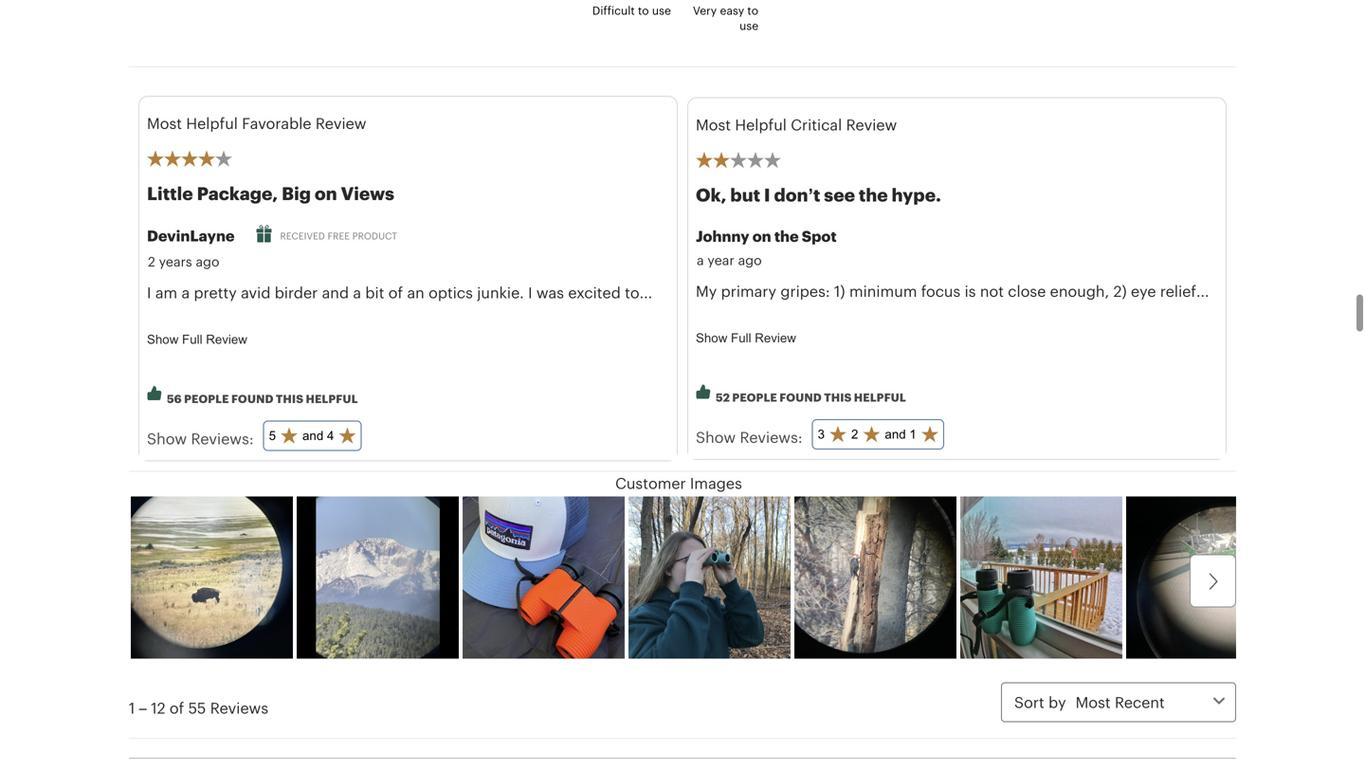 Task type: locate. For each thing, give the bounding box(es) containing it.
0 horizontal spatial ago
[[196, 254, 220, 269]]

0 horizontal spatial and
[[303, 429, 324, 443]]

show full review button
[[689, 324, 812, 346], [139, 325, 263, 347]]

1 horizontal spatial use
[[740, 19, 759, 32]]

helpful left the favorable
[[186, 114, 238, 132]]

0 horizontal spatial show reviews:
[[147, 430, 254, 447]]

show up 52
[[696, 331, 728, 345]]

a year ago
[[697, 252, 762, 268]]

use left very
[[653, 3, 671, 17]]

0 horizontal spatial 1
[[129, 699, 135, 717]]

easy
[[720, 3, 745, 17]]

helpful up 4
[[306, 392, 358, 406]]

helpful for critical
[[736, 116, 787, 133]]

this up 3
[[825, 391, 852, 404]]

full for most helpful favorable review
[[182, 332, 203, 347]]

1 horizontal spatial show reviews:
[[696, 428, 803, 446]]

and left 4
[[303, 429, 324, 443]]

found up 3
[[780, 391, 822, 404]]

helpful for most helpful critical review
[[854, 391, 907, 404]]

2
[[148, 254, 155, 269], [852, 427, 859, 441]]

ago right years
[[196, 254, 220, 269]]

this for favorable
[[276, 392, 304, 406]]

1 horizontal spatial to
[[748, 3, 759, 17]]

show up 56 at the left of page
[[147, 332, 179, 347]]

d8c4887f dca8 44a1 801a cfe76c084647 image
[[696, 384, 711, 400], [147, 386, 162, 401]]

reviews: left 3
[[740, 428, 803, 446]]

0 horizontal spatial 2
[[148, 254, 155, 269]]

show reviews:
[[696, 428, 803, 446], [147, 430, 254, 447]]

this up 5
[[276, 392, 304, 406]]

1 horizontal spatial reviews:
[[740, 428, 803, 446]]

most for most helpful critical review
[[696, 116, 731, 133]]

helpful
[[186, 114, 238, 132], [736, 116, 787, 133]]

0 horizontal spatial this
[[276, 392, 304, 406]]

found
[[780, 391, 822, 404], [231, 392, 274, 406]]

and
[[885, 427, 907, 441], [303, 429, 324, 443]]

show reviews: down 56 at the left of page
[[147, 430, 254, 447]]

1 horizontal spatial helpful
[[736, 116, 787, 133]]

to
[[638, 3, 649, 17], [748, 3, 759, 17]]

helpful left critical
[[736, 116, 787, 133]]

0 horizontal spatial most
[[147, 114, 182, 132]]

4
[[327, 429, 334, 443]]

reviews: for critical
[[740, 428, 803, 446]]

d8c4887f dca8 44a1 801a cfe76c084647 image left 56 at the left of page
[[147, 386, 162, 401]]

1 horizontal spatial full
[[731, 331, 752, 345]]

most helpful critical review
[[696, 116, 898, 133]]

customer images
[[616, 474, 743, 492]]

to right difficult
[[638, 3, 649, 17]]

0 horizontal spatial helpful
[[306, 392, 358, 406]]

show full review
[[696, 331, 797, 345], [147, 332, 248, 347]]

2 for 2 years ago
[[148, 254, 155, 269]]

1 vertical spatial use
[[740, 19, 759, 32]]

helpful up and 1 at the bottom right of the page
[[854, 391, 907, 404]]

d8c4887f dca8 44a1 801a cfe76c084647 image for most helpful critical review
[[696, 384, 711, 400]]

reviews:
[[740, 428, 803, 446], [191, 430, 254, 447]]

to inside very easy to use
[[748, 3, 759, 17]]

to right easy
[[748, 3, 759, 17]]

difficult
[[593, 3, 635, 17]]

people
[[733, 391, 778, 404], [184, 392, 229, 406]]

d8c4887f dca8 44a1 801a cfe76c084647 image left 52
[[696, 384, 711, 400]]

review right the favorable
[[316, 114, 367, 132]]

0 horizontal spatial helpful
[[186, 114, 238, 132]]

2 right 3
[[852, 427, 859, 441]]

and 4
[[303, 429, 334, 443]]

show full review for favorable
[[147, 332, 248, 347]]

1 horizontal spatial 2
[[852, 427, 859, 441]]

1 horizontal spatial most
[[696, 116, 731, 133]]

0 horizontal spatial full
[[182, 332, 203, 347]]

5
[[269, 429, 276, 443]]

1 horizontal spatial show full review
[[696, 331, 797, 345]]

people right 56 at the left of page
[[184, 392, 229, 406]]

1 vertical spatial 2
[[852, 427, 859, 441]]

0 vertical spatial 2
[[148, 254, 155, 269]]

1 horizontal spatial d8c4887f dca8 44a1 801a cfe76c084647 image
[[696, 384, 711, 400]]

1
[[910, 427, 917, 441], [129, 699, 135, 717]]

most helpful favorable review
[[147, 114, 367, 132]]

review region
[[129, 758, 1237, 771]]

0 horizontal spatial show full review
[[147, 332, 248, 347]]

3
[[818, 427, 825, 441]]

helpful
[[854, 391, 907, 404], [306, 392, 358, 406]]

2 left years
[[148, 254, 155, 269]]

0 horizontal spatial use
[[653, 3, 671, 17]]

difficult to use
[[593, 3, 671, 17]]

found up 5
[[231, 392, 274, 406]]

1 horizontal spatial this
[[825, 391, 852, 404]]

0 horizontal spatial found
[[231, 392, 274, 406]]

show reviews: down 52
[[696, 428, 803, 446]]

1 horizontal spatial found
[[780, 391, 822, 404]]

use down easy
[[740, 19, 759, 32]]

show full review up 52
[[696, 331, 797, 345]]

and right 3
[[885, 427, 907, 441]]

52 people found this helpful
[[716, 391, 907, 404]]

1 horizontal spatial helpful
[[854, 391, 907, 404]]

0 horizontal spatial reviews:
[[191, 430, 254, 447]]

full down 2 years ago
[[182, 332, 203, 347]]

0 horizontal spatial to
[[638, 3, 649, 17]]

this
[[825, 391, 852, 404], [276, 392, 304, 406]]

0 horizontal spatial d8c4887f dca8 44a1 801a cfe76c084647 image
[[147, 386, 162, 401]]

1 horizontal spatial 1
[[910, 427, 917, 441]]

show full review button up 56 at the left of page
[[139, 325, 263, 347]]

ago for critical
[[739, 252, 762, 268]]

review
[[316, 114, 367, 132], [847, 116, 898, 133], [755, 331, 797, 345], [206, 332, 248, 347]]

55
[[188, 699, 206, 717]]

0 horizontal spatial people
[[184, 392, 229, 406]]

full
[[731, 331, 752, 345], [182, 332, 203, 347]]

1 right 3
[[910, 427, 917, 441]]

people right 52
[[733, 391, 778, 404]]

1 horizontal spatial show full review button
[[689, 324, 812, 346]]

full down a year ago
[[731, 331, 752, 345]]

show full review button up 52
[[689, 324, 812, 346]]

1 left –
[[129, 699, 135, 717]]

2 to from the left
[[748, 3, 759, 17]]

people for favorable
[[184, 392, 229, 406]]

years
[[159, 254, 192, 269]]

0 vertical spatial use
[[653, 3, 671, 17]]

1 vertical spatial 1
[[129, 699, 135, 717]]

show full review up 56 at the left of page
[[147, 332, 248, 347]]

show
[[696, 331, 728, 345], [147, 332, 179, 347], [696, 428, 736, 446], [147, 430, 187, 447]]

very
[[693, 3, 717, 17]]

use
[[653, 3, 671, 17], [740, 19, 759, 32]]

ago right year
[[739, 252, 762, 268]]

1 horizontal spatial and
[[885, 427, 907, 441]]

most for most helpful favorable review
[[147, 114, 182, 132]]

1 horizontal spatial people
[[733, 391, 778, 404]]

ago
[[739, 252, 762, 268], [196, 254, 220, 269]]

most
[[147, 114, 182, 132], [696, 116, 731, 133]]

people for critical
[[733, 391, 778, 404]]

1 horizontal spatial ago
[[739, 252, 762, 268]]

0 horizontal spatial show full review button
[[139, 325, 263, 347]]

reviews: left 5
[[191, 430, 254, 447]]



Task type: describe. For each thing, give the bounding box(es) containing it.
helpful for most helpful favorable review
[[306, 392, 358, 406]]

56
[[167, 392, 182, 406]]

show reviews: for favorable
[[147, 430, 254, 447]]

this for critical
[[825, 391, 852, 404]]

reviews: for favorable
[[191, 430, 254, 447]]

customer
[[616, 474, 686, 492]]

–
[[139, 699, 147, 717]]

show down 52
[[696, 428, 736, 446]]

56 people found this helpful
[[167, 392, 358, 406]]

d8c4887f dca8 44a1 801a cfe76c084647 image for most helpful favorable review
[[147, 386, 162, 401]]

a
[[697, 252, 704, 268]]

found for favorable
[[231, 392, 274, 406]]

2 years ago
[[148, 254, 220, 269]]

of
[[170, 699, 184, 717]]

0 vertical spatial 1
[[910, 427, 917, 441]]

helpful for favorable
[[186, 114, 238, 132]]

use inside very easy to use
[[740, 19, 759, 32]]

and for and 1
[[885, 427, 907, 441]]

show reviews: for critical
[[696, 428, 803, 446]]

review up 56 people found this helpful on the left bottom of page
[[206, 332, 248, 347]]

show full review button for critical
[[689, 324, 812, 346]]

12
[[151, 699, 166, 717]]

very easy to use
[[693, 3, 759, 32]]

reviews
[[210, 699, 269, 717]]

show down 56 at the left of page
[[147, 430, 187, 447]]

favorable
[[242, 114, 312, 132]]

1 – 12 of 55 reviews
[[129, 699, 269, 717]]

and for and 4
[[303, 429, 324, 443]]

full for most helpful critical review
[[731, 331, 752, 345]]

critical
[[791, 116, 843, 133]]

found for critical
[[780, 391, 822, 404]]

and 1
[[885, 427, 917, 441]]

ago for favorable
[[196, 254, 220, 269]]

review up 52 people found this helpful at the bottom of the page
[[755, 331, 797, 345]]

1 to from the left
[[638, 3, 649, 17]]

52
[[716, 391, 730, 404]]

2 for 2
[[852, 427, 859, 441]]

show full review for critical
[[696, 331, 797, 345]]

review right critical
[[847, 116, 898, 133]]

show full review button for favorable
[[139, 325, 263, 347]]

images
[[690, 474, 743, 492]]

year
[[708, 252, 735, 268]]



Task type: vqa. For each thing, say whether or not it's contained in the screenshot.
Learn within the Learn how to choose a backpack based on trip length and pack capacity, as well as fit, frame type and features.
no



